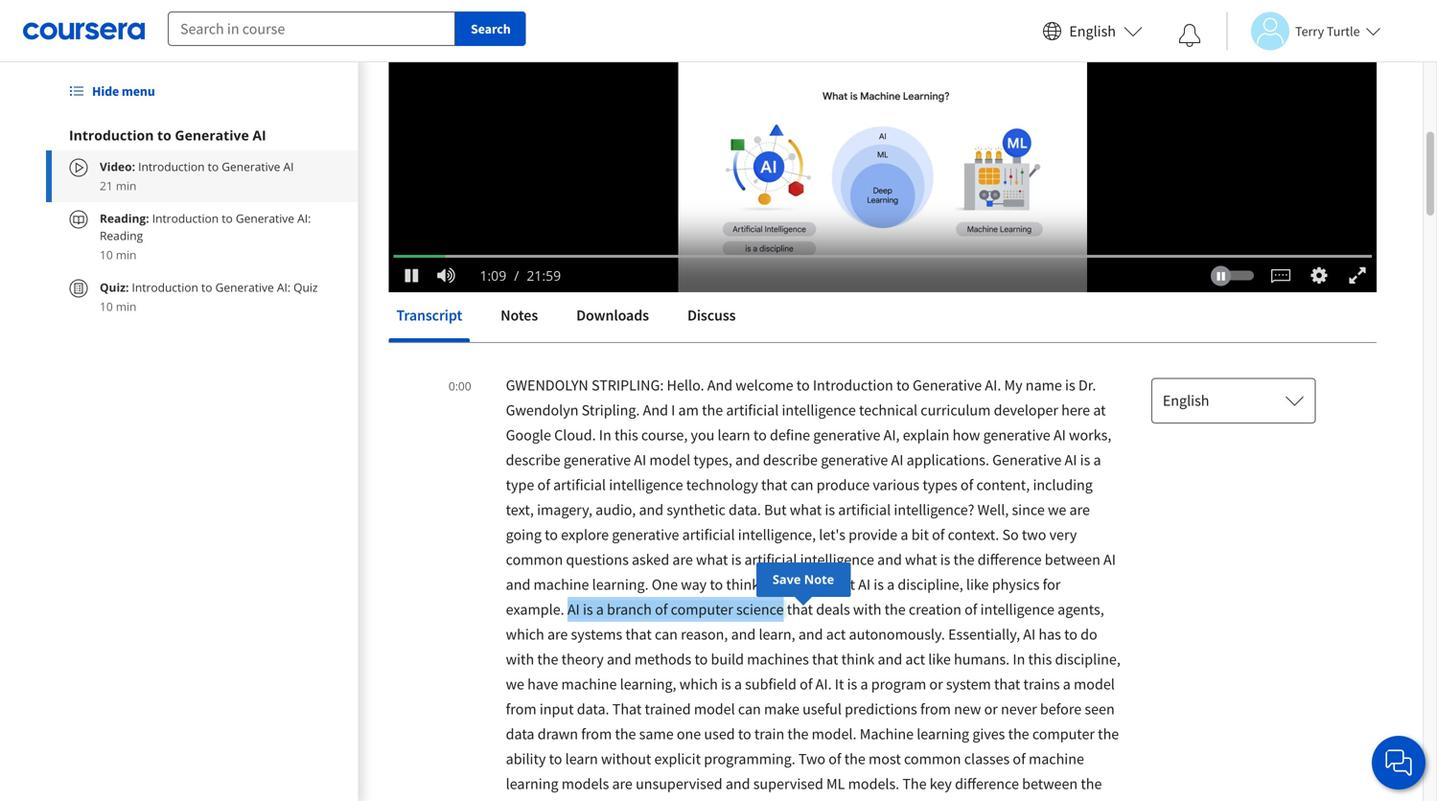 Task type: describe. For each thing, give the bounding box(es) containing it.
generative down "cloud."
[[564, 451, 631, 470]]

i
[[671, 401, 675, 420]]

artificial down synthetic
[[682, 526, 735, 545]]

with inside that deals with the creation of intelligence agents, which
[[853, 600, 882, 619]]

science
[[736, 600, 784, 619]]

to inside the ability to learn without explicit programming.
[[549, 750, 562, 769]]

that inside it is a program or system that trains a model from input data.
[[994, 675, 1021, 694]]

0 horizontal spatial like
[[928, 650, 951, 669]]

bit
[[912, 526, 929, 545]]

which is a subfield of ai.
[[680, 675, 835, 694]]

ai: inside introduction to generative ai: reading
[[297, 210, 311, 226]]

unsupervised
[[636, 775, 723, 794]]

english inside popup button
[[1163, 391, 1210, 410]]

hide menu
[[92, 82, 155, 100]]

are unsupervised and supervised ml models.
[[612, 775, 903, 794]]

ai is a branch of computer science button
[[568, 600, 787, 619]]

discipline, inside in this discipline, we have machine learning,
[[1055, 650, 1121, 669]]

that trained model can make useful predictions
[[613, 700, 921, 719]]

trained
[[645, 700, 691, 719]]

gwendolyn stripling: hello. button
[[506, 376, 707, 395]]

used
[[704, 725, 735, 744]]

chat with us image
[[1384, 748, 1414, 779]]

technical
[[859, 401, 918, 420]]

1 horizontal spatial computer
[[1033, 725, 1095, 744]]

same
[[639, 725, 674, 744]]

the inside and what is the difference between ai and machine
[[954, 550, 975, 570]]

quiz: introduction to generative ai: quiz 10 min
[[100, 280, 318, 315]]

ml
[[827, 775, 845, 794]]

generative inside introduction to generative ai: reading
[[236, 210, 294, 226]]

a up autonomously. at right
[[887, 575, 895, 595]]

1 vertical spatial act
[[906, 650, 925, 669]]

intelligence inside generative ai is a type of artificial intelligence
[[609, 476, 683, 495]]

we inside well, since we are going to explore
[[1048, 501, 1067, 520]]

of right bit
[[932, 526, 945, 545]]

subfield
[[745, 675, 797, 694]]

explicit
[[654, 750, 701, 769]]

produce
[[817, 476, 870, 495]]

are systems that can reason, and learn, and act autonomously.
[[548, 625, 948, 644]]

one
[[652, 575, 678, 595]]

in for course,
[[599, 426, 612, 445]]

that deals with the creation of intelligence agents, which button
[[506, 600, 1104, 644]]

ai inside essentially, ai has to do with the theory and methods
[[1023, 625, 1036, 644]]

is inside my name is dr. gwendolyn stripling.
[[1065, 376, 1076, 395]]

to inside introduction to generative ai: reading
[[222, 210, 233, 226]]

video:
[[100, 159, 135, 175]]

two
[[799, 750, 826, 769]]

save note
[[773, 572, 835, 588]]

from inside it is a program or system that trains a model from input data.
[[506, 700, 537, 719]]

min inside video: introduction to generative ai 21 min
[[116, 178, 137, 194]]

search
[[471, 20, 511, 37]]

what for and
[[905, 550, 937, 570]]

artificial up in this course, you learn to define generative ai,
[[726, 401, 779, 420]]

data. inside it is a program or system that trains a model from input data.
[[577, 700, 609, 719]]

two inside the key difference between the two
[[506, 800, 530, 802]]

in this discipline, we have machine learning, button
[[506, 650, 1121, 694]]

terry turtle button
[[1226, 12, 1381, 50]]

notes
[[501, 306, 538, 325]]

here
[[1062, 401, 1090, 420]]

example.
[[506, 600, 564, 619]]

developer
[[994, 401, 1059, 420]]

0 vertical spatial ai.
[[985, 376, 1001, 395]]

coursera image
[[23, 16, 145, 46]]

data
[[506, 725, 535, 744]]

1 horizontal spatial introduction to generative ai
[[389, 105, 720, 139]]

google
[[506, 426, 551, 445]]

of down one
[[655, 600, 668, 619]]

a left bit
[[901, 526, 909, 545]]

related lecture content tabs tab list
[[389, 292, 1377, 342]]

name
[[1026, 376, 1062, 395]]

explore
[[561, 526, 609, 545]]

a up systems
[[596, 600, 604, 619]]

trains
[[1024, 675, 1060, 694]]

model inside the explain how generative ai works, describe generative ai model
[[650, 451, 691, 470]]

gwendolyn
[[506, 401, 579, 420]]

artificial inside generative ai is a type of artificial intelligence
[[553, 476, 606, 495]]

is inside generative ai is a type of artificial intelligence
[[1080, 451, 1091, 470]]

generative down developer
[[983, 426, 1051, 445]]

the inside the ability to learn without explicit programming.
[[1098, 725, 1119, 744]]

the inside that deals with the creation of intelligence agents, which
[[885, 600, 906, 619]]

transcript button
[[389, 292, 470, 339]]

can for reason,
[[655, 625, 678, 644]]

reading:
[[100, 210, 152, 226]]

hide menu button
[[61, 74, 163, 108]]

0 vertical spatial discipline,
[[898, 575, 963, 595]]

two inside so two very common questions asked
[[1022, 526, 1047, 545]]

1 horizontal spatial from
[[581, 725, 612, 744]]

we inside in this discipline, we have machine learning,
[[506, 675, 525, 694]]

between inside the key difference between the two
[[1022, 775, 1078, 794]]

to inside the 'quiz: introduction to generative ai: quiz 10 min'
[[201, 280, 212, 295]]

useful
[[803, 700, 842, 719]]

stripling.
[[582, 401, 640, 420]]

and up 'build'
[[731, 625, 756, 644]]

save
[[773, 572, 801, 588]]

show notifications image
[[1179, 24, 1202, 47]]

is down 'build'
[[721, 675, 731, 694]]

one way to think about it is that ai is a discipline, button
[[652, 575, 967, 595]]

and down 'deals'
[[799, 625, 823, 644]]

artificial down technology that can produce various types of content,
[[838, 501, 891, 520]]

common inside two of the most common classes of machine learning models
[[904, 750, 961, 769]]

Search in course text field
[[168, 12, 456, 46]]

which inside that deals with the creation of intelligence agents, which
[[506, 625, 544, 644]]

terry turtle
[[1296, 23, 1360, 40]]

the inside essentially, ai has to do with the theory and methods
[[537, 650, 559, 669]]

types,
[[694, 451, 732, 470]]

1 vertical spatial and
[[643, 401, 668, 420]]

min inside the 'quiz: introduction to generative ai: quiz 10 min'
[[116, 299, 137, 315]]

is down generative artificial intelligence, button
[[731, 550, 742, 570]]

generative artificial intelligence, let's provide a bit of context.
[[612, 526, 1003, 545]]

downloads button
[[569, 292, 657, 339]]

introduction inside the 'quiz: introduction to generative ai: quiz 10 min'
[[132, 280, 198, 295]]

ability
[[506, 750, 546, 769]]

is right it
[[816, 575, 826, 595]]

curriculum
[[921, 401, 991, 420]]

text,
[[506, 501, 534, 520]]

machine inside and what is the difference between ai and machine
[[534, 575, 589, 595]]

to build machines that think and act like humans.
[[695, 650, 1013, 669]]

menu
[[122, 82, 155, 100]]

system
[[946, 675, 991, 694]]

introduction inside video: introduction to generative ai 21 min
[[138, 159, 205, 175]]

drawn from the same one used to train the model. button
[[538, 725, 860, 744]]

1 horizontal spatial learn
[[718, 426, 751, 445]]

and i am the artificial intelligence button
[[643, 401, 859, 420]]

transcript
[[396, 306, 462, 325]]

learning. button
[[592, 575, 652, 595]]

a down 'build'
[[734, 675, 742, 694]]

like inside "like physics for example."
[[967, 575, 989, 595]]

discuss button
[[680, 292, 744, 339]]

technical curriculum developer here at google cloud. button
[[506, 401, 1106, 445]]

generative ai is a type of artificial intelligence
[[506, 451, 1101, 495]]

and what is the difference between ai and machine
[[506, 550, 1116, 595]]

drawn from the same one used to train the model. machine learning gives the computer
[[538, 725, 1098, 744]]

models
[[562, 775, 609, 794]]

of inside generative ai is a type of artificial intelligence
[[538, 476, 550, 495]]

a right it at the right bottom of the page
[[861, 675, 868, 694]]

the key difference between the two
[[506, 775, 1102, 802]]

think for to
[[726, 575, 760, 595]]

very
[[1050, 526, 1077, 545]]

2 min from the top
[[116, 247, 137, 263]]

and inside "including text, imagery, audio, and synthetic data."
[[639, 501, 664, 520]]

define
[[770, 426, 810, 445]]

cloud.
[[554, 426, 596, 445]]

what for but
[[790, 501, 822, 520]]

my name is dr. gwendolyn stripling.
[[506, 376, 1096, 420]]

intelligence?
[[894, 501, 975, 520]]

1 horizontal spatial learning
[[917, 725, 970, 744]]

like physics for example. button
[[506, 575, 1061, 619]]

pause image
[[403, 268, 423, 283]]

various
[[873, 476, 920, 495]]

branch
[[607, 600, 652, 619]]

of up "useful"
[[800, 675, 813, 694]]

technical curriculum developer here at google cloud.
[[506, 401, 1106, 445]]

are for are unsupervised and supervised ml models.
[[612, 775, 633, 794]]

1 minutes 09 seconds element
[[480, 267, 507, 285]]

machine inside two of the most common classes of machine learning models
[[1029, 750, 1085, 769]]

machines
[[747, 650, 809, 669]]

two of the most common classes of machine learning models
[[506, 750, 1085, 794]]

classes
[[964, 750, 1010, 769]]

a right trains
[[1063, 675, 1071, 694]]

and down autonomously. at right
[[878, 650, 903, 669]]

the ability to learn without explicit programming. button
[[506, 725, 1119, 769]]

is down provide
[[874, 575, 884, 595]]

are inside well, since we are going to explore
[[1070, 501, 1090, 520]]

and down in this course, you learn to define generative ai, button
[[736, 451, 760, 470]]



Task type: vqa. For each thing, say whether or not it's contained in the screenshot.
What you will learn
no



Task type: locate. For each thing, give the bounding box(es) containing it.
train
[[755, 725, 785, 744]]

the ability to learn without explicit programming.
[[506, 725, 1119, 769]]

learn up models
[[565, 750, 598, 769]]

discipline, down 'do'
[[1055, 650, 1121, 669]]

full screen image
[[1346, 266, 1370, 285]]

or inside it is a program or system that trains a model from input data.
[[930, 675, 943, 694]]

ai:
[[297, 210, 311, 226], [277, 280, 291, 295]]

from inside from new or never before seen data
[[921, 700, 951, 719]]

but what is artificial intelligence?
[[764, 501, 978, 520]]

0 vertical spatial difference
[[978, 550, 1042, 570]]

model inside it is a program or system that trains a model from input data.
[[1074, 675, 1115, 694]]

like left the physics
[[967, 575, 989, 595]]

the key difference between the two button
[[506, 775, 1102, 802]]

is down works,
[[1080, 451, 1091, 470]]

10
[[100, 247, 113, 263], [100, 299, 113, 315]]

reason,
[[681, 625, 728, 644]]

discipline, up creation
[[898, 575, 963, 595]]

machine
[[860, 725, 914, 744]]

0 horizontal spatial learning
[[506, 775, 559, 794]]

act down 'deals'
[[826, 625, 846, 644]]

at
[[1094, 401, 1106, 420]]

1 vertical spatial computer
[[1033, 725, 1095, 744]]

are what is artificial intelligence
[[673, 550, 878, 570]]

0 vertical spatial data.
[[729, 501, 761, 520]]

to inside video: introduction to generative ai 21 min
[[208, 159, 219, 175]]

min down reading
[[116, 247, 137, 263]]

of inside that deals with the creation of intelligence agents, which
[[965, 600, 978, 619]]

to inside well, since we are going to explore
[[545, 526, 558, 545]]

are unsupervised and supervised ml models. button
[[612, 775, 903, 794]]

common down the going
[[506, 550, 563, 570]]

1 horizontal spatial two
[[1022, 526, 1047, 545]]

or inside from new or never before seen data
[[984, 700, 998, 719]]

1 vertical spatial ai.
[[816, 675, 832, 694]]

0 vertical spatial two
[[1022, 526, 1047, 545]]

data.
[[729, 501, 761, 520], [577, 700, 609, 719]]

are down example.
[[548, 625, 568, 644]]

is up let's
[[825, 501, 835, 520]]

learning. one way to think about it is that ai is a discipline,
[[592, 575, 967, 595]]

which down example.
[[506, 625, 544, 644]]

1 vertical spatial between
[[1022, 775, 1078, 794]]

0 vertical spatial in
[[599, 426, 612, 445]]

0 vertical spatial common
[[506, 550, 563, 570]]

this up trains
[[1028, 650, 1052, 669]]

are what is artificial intelligence button
[[673, 550, 878, 570]]

hide
[[92, 82, 119, 100]]

learn
[[718, 426, 751, 445], [565, 750, 598, 769]]

0 vertical spatial this
[[615, 426, 638, 445]]

1 horizontal spatial what
[[790, 501, 822, 520]]

what up generative artificial intelligence, let's provide a bit of context. at bottom
[[790, 501, 822, 520]]

mute image
[[434, 266, 459, 285]]

two of the most common classes of machine learning models button
[[506, 750, 1085, 794]]

generative up technology that can produce various types of content,
[[821, 451, 888, 470]]

0 horizontal spatial model
[[650, 451, 691, 470]]

1 10 from the top
[[100, 247, 113, 263]]

and left i
[[643, 401, 668, 420]]

and i am the artificial intelligence
[[643, 401, 859, 420]]

1 horizontal spatial we
[[1048, 501, 1067, 520]]

and down systems
[[607, 650, 632, 669]]

works,
[[1069, 426, 1112, 445]]

ai inside and what is the difference between ai and machine
[[1104, 550, 1116, 570]]

going
[[506, 526, 542, 545]]

of
[[538, 476, 550, 495], [961, 476, 974, 495], [932, 526, 945, 545], [655, 600, 668, 619], [965, 600, 978, 619], [800, 675, 813, 694], [829, 750, 842, 769], [1013, 750, 1026, 769]]

0 vertical spatial with
[[853, 600, 882, 619]]

0 horizontal spatial two
[[506, 800, 530, 802]]

like up the system
[[928, 650, 951, 669]]

0 vertical spatial act
[[826, 625, 846, 644]]

1 vertical spatial which
[[680, 675, 718, 694]]

0 horizontal spatial ai:
[[277, 280, 291, 295]]

1 vertical spatial english
[[1163, 391, 1210, 410]]

model up used
[[694, 700, 735, 719]]

well,
[[978, 501, 1009, 520]]

this for discipline,
[[1028, 650, 1052, 669]]

1 horizontal spatial act
[[906, 650, 925, 669]]

english inside button
[[1070, 22, 1116, 41]]

think up it at the right bottom of the page
[[842, 650, 875, 669]]

0 horizontal spatial english
[[1070, 22, 1116, 41]]

0 vertical spatial or
[[930, 675, 943, 694]]

artificial up imagery, at bottom left
[[553, 476, 606, 495]]

which is a subfield of ai. button
[[680, 675, 835, 694]]

or right new
[[984, 700, 998, 719]]

0 horizontal spatial what
[[696, 550, 728, 570]]

21
[[100, 178, 113, 194]]

0 vertical spatial computer
[[671, 600, 733, 619]]

1 vertical spatial data.
[[577, 700, 609, 719]]

that
[[613, 700, 642, 719]]

introduction inside dropdown button
[[69, 126, 154, 144]]

2 describe from the left
[[763, 451, 818, 470]]

ai: inside the 'quiz: introduction to generative ai: quiz 10 min'
[[277, 280, 291, 295]]

learn,
[[759, 625, 796, 644]]

21:59
[[527, 267, 561, 285]]

0 vertical spatial can
[[791, 476, 814, 495]]

1:09 / 21:59
[[480, 267, 561, 285]]

generative inside generative ai is a type of artificial intelligence
[[993, 451, 1062, 470]]

min down quiz: in the top of the page
[[116, 299, 137, 315]]

are down without
[[612, 775, 633, 794]]

0 horizontal spatial with
[[506, 650, 534, 669]]

0 vertical spatial english
[[1070, 22, 1116, 41]]

0 vertical spatial think
[[726, 575, 760, 595]]

model down course, at the bottom left
[[650, 451, 691, 470]]

and up example.
[[506, 575, 531, 595]]

common up key
[[904, 750, 961, 769]]

we left have
[[506, 675, 525, 694]]

0 horizontal spatial computer
[[671, 600, 733, 619]]

0 vertical spatial and
[[707, 376, 733, 395]]

1 vertical spatial in
[[1013, 650, 1025, 669]]

learn inside the ability to learn without explicit programming.
[[565, 750, 598, 769]]

1 horizontal spatial model
[[694, 700, 735, 719]]

or left the system
[[930, 675, 943, 694]]

deals
[[816, 600, 850, 619]]

0 horizontal spatial describe
[[506, 451, 561, 470]]

machine inside in this discipline, we have machine learning,
[[561, 675, 617, 694]]

0 horizontal spatial and
[[643, 401, 668, 420]]

course,
[[641, 426, 688, 445]]

intelligence
[[782, 401, 856, 420], [609, 476, 683, 495], [800, 550, 875, 570], [981, 600, 1055, 619]]

ai inside generative ai is a type of artificial intelligence
[[1065, 451, 1077, 470]]

1 horizontal spatial discipline,
[[1055, 650, 1121, 669]]

and what is the difference between ai and machine button
[[506, 550, 1116, 595]]

so two very common questions asked
[[506, 526, 1077, 570]]

1 horizontal spatial data.
[[729, 501, 761, 520]]

machine down before
[[1029, 750, 1085, 769]]

is inside it is a program or system that trains a model from input data.
[[847, 675, 858, 694]]

0 horizontal spatial which
[[506, 625, 544, 644]]

difference down the so
[[978, 550, 1042, 570]]

and down the programming.
[[726, 775, 750, 794]]

agents,
[[1058, 600, 1104, 619]]

data. left 'that'
[[577, 700, 609, 719]]

asked
[[632, 550, 670, 570]]

describe down google
[[506, 451, 561, 470]]

1 horizontal spatial english
[[1163, 391, 1210, 410]]

1 horizontal spatial or
[[984, 700, 998, 719]]

1 vertical spatial learn
[[565, 750, 598, 769]]

1 vertical spatial think
[[842, 650, 875, 669]]

0 horizontal spatial act
[[826, 625, 846, 644]]

0 horizontal spatial can
[[655, 625, 678, 644]]

0 vertical spatial machine
[[534, 575, 589, 595]]

well, since we are going to explore button
[[506, 501, 1090, 545]]

ai.
[[985, 376, 1001, 395], [816, 675, 832, 694]]

in inside in this discipline, we have machine learning,
[[1013, 650, 1025, 669]]

to inside essentially, ai has to do with the theory and methods
[[1065, 625, 1078, 644]]

0 horizontal spatial think
[[726, 575, 760, 595]]

0 horizontal spatial this
[[615, 426, 638, 445]]

this down stripling.
[[615, 426, 638, 445]]

10 down reading
[[100, 247, 113, 263]]

a inside generative ai is a type of artificial intelligence
[[1094, 451, 1101, 470]]

act up program
[[906, 650, 925, 669]]

are up the very
[[1070, 501, 1090, 520]]

what for are
[[696, 550, 728, 570]]

technology that can produce various types of content, button
[[686, 476, 1033, 495]]

in down stripling.
[[599, 426, 612, 445]]

and
[[707, 376, 733, 395], [643, 401, 668, 420]]

imagery,
[[537, 501, 593, 520]]

ai. left my
[[985, 376, 1001, 395]]

machine up example.
[[534, 575, 589, 595]]

ai inside introduction to generative ai dropdown button
[[253, 126, 266, 144]]

introduction to generative ai inside introduction to generative ai dropdown button
[[69, 126, 266, 144]]

from right drawn
[[581, 725, 612, 744]]

1 vertical spatial difference
[[955, 775, 1019, 794]]

1 horizontal spatial describe
[[763, 451, 818, 470]]

is right it at the right bottom of the page
[[847, 675, 858, 694]]

difference inside and what is the difference between ai and machine
[[978, 550, 1042, 570]]

we down including
[[1048, 501, 1067, 520]]

are up way
[[673, 550, 693, 570]]

which down 'build'
[[680, 675, 718, 694]]

let's
[[819, 526, 846, 545]]

of right "types"
[[961, 476, 974, 495]]

quiz:
[[100, 280, 129, 295]]

between down the very
[[1045, 550, 1101, 570]]

terry
[[1296, 23, 1324, 40]]

machine down theory
[[561, 675, 617, 694]]

generative inside the 'quiz: introduction to generative ai: quiz 10 min'
[[215, 280, 274, 295]]

ai: left quiz
[[277, 280, 291, 295]]

1 vertical spatial we
[[506, 675, 525, 694]]

1 vertical spatial two
[[506, 800, 530, 802]]

1 vertical spatial 10
[[100, 299, 113, 315]]

0 horizontal spatial discipline,
[[898, 575, 963, 595]]

1 vertical spatial can
[[655, 625, 678, 644]]

1 horizontal spatial and
[[707, 376, 733, 395]]

intelligence up "define"
[[782, 401, 856, 420]]

0 horizontal spatial introduction to generative ai
[[69, 126, 266, 144]]

1 vertical spatial model
[[1074, 675, 1115, 694]]

0 vertical spatial between
[[1045, 550, 1101, 570]]

2 vertical spatial can
[[738, 700, 761, 719]]

model up "seen"
[[1074, 675, 1115, 694]]

before
[[1040, 700, 1082, 719]]

with right 'deals'
[[853, 600, 882, 619]]

min right 21
[[116, 178, 137, 194]]

1 horizontal spatial can
[[738, 700, 761, 719]]

ai inside video: introduction to generative ai 21 min
[[283, 159, 294, 175]]

is left dr.
[[1065, 376, 1076, 395]]

to build machines that think and act like humans. button
[[695, 650, 1013, 669]]

21 minutes 59 seconds element
[[527, 267, 561, 285]]

1 vertical spatial ai:
[[277, 280, 291, 295]]

describe inside the explain how generative ai works, describe generative ai model
[[506, 451, 561, 470]]

with up have
[[506, 650, 534, 669]]

in for discipline,
[[1013, 650, 1025, 669]]

for
[[1043, 575, 1061, 595]]

0 horizontal spatial data.
[[577, 700, 609, 719]]

1 vertical spatial common
[[904, 750, 961, 769]]

intelligence down the physics
[[981, 600, 1055, 619]]

with inside essentially, ai has to do with the theory and methods
[[506, 650, 534, 669]]

think for that
[[842, 650, 875, 669]]

0 horizontal spatial we
[[506, 675, 525, 694]]

between inside and what is the difference between ai and machine
[[1045, 550, 1101, 570]]

0 vertical spatial we
[[1048, 501, 1067, 520]]

explain how generative ai works, describe generative ai model
[[506, 426, 1112, 470]]

a down works,
[[1094, 451, 1101, 470]]

key
[[930, 775, 952, 794]]

that trained model can make useful predictions button
[[613, 700, 921, 719]]

from left new
[[921, 700, 951, 719]]

ai,
[[884, 426, 900, 445]]

describe down "define"
[[763, 451, 818, 470]]

1 horizontal spatial which
[[680, 675, 718, 694]]

what down bit
[[905, 550, 937, 570]]

difference inside the key difference between the two
[[955, 775, 1019, 794]]

this for course,
[[615, 426, 638, 445]]

discipline,
[[898, 575, 963, 595], [1055, 650, 1121, 669]]

what down generative artificial intelligence, button
[[696, 550, 728, 570]]

1 vertical spatial min
[[116, 247, 137, 263]]

artificial up save
[[745, 550, 797, 570]]

0 horizontal spatial or
[[930, 675, 943, 694]]

introduction to generative ai: reading
[[100, 210, 311, 244]]

the inside the key difference between the two
[[1081, 775, 1102, 794]]

drawn
[[538, 725, 578, 744]]

what inside and what is the difference between ai and machine
[[905, 550, 937, 570]]

of up essentially,
[[965, 600, 978, 619]]

learning inside two of the most common classes of machine learning models
[[506, 775, 559, 794]]

3 min from the top
[[116, 299, 137, 315]]

and right hello.
[[707, 376, 733, 395]]

the
[[702, 401, 723, 420], [954, 550, 975, 570], [885, 600, 906, 619], [537, 650, 559, 669], [615, 725, 636, 744], [788, 725, 809, 744], [1008, 725, 1030, 744], [1098, 725, 1119, 744], [845, 750, 866, 769], [1081, 775, 1102, 794]]

2 horizontal spatial model
[[1074, 675, 1115, 694]]

2 vertical spatial model
[[694, 700, 735, 719]]

including
[[1033, 476, 1093, 495]]

generative artificial intelligence, button
[[612, 526, 819, 545]]

generative inside dropdown button
[[175, 126, 249, 144]]

generative
[[568, 105, 692, 139], [175, 126, 249, 144], [222, 159, 280, 175], [236, 210, 294, 226], [215, 280, 274, 295], [913, 376, 982, 395], [993, 451, 1062, 470]]

0 horizontal spatial in
[[599, 426, 612, 445]]

my
[[1005, 376, 1023, 395]]

1 horizontal spatial this
[[1028, 650, 1052, 669]]

difference down classes
[[955, 775, 1019, 794]]

the inside two of the most common classes of machine learning models
[[845, 750, 866, 769]]

0 vertical spatial like
[[967, 575, 989, 595]]

0 horizontal spatial from
[[506, 700, 537, 719]]

computer up reason,
[[671, 600, 733, 619]]

2 vertical spatial machine
[[1029, 750, 1085, 769]]

that deals with the creation of intelligence agents, which
[[506, 600, 1104, 644]]

is up systems
[[583, 600, 593, 619]]

it is a program or system that trains a model from input data. button
[[506, 675, 1115, 719]]

search button
[[456, 12, 526, 46]]

humans.
[[954, 650, 1010, 669]]

are for are what is artificial intelligence
[[673, 550, 693, 570]]

learning down ability
[[506, 775, 559, 794]]

intelligence inside that deals with the creation of intelligence agents, which
[[981, 600, 1055, 619]]

0 vertical spatial model
[[650, 451, 691, 470]]

it is a program or system that trains a model from input data.
[[506, 675, 1115, 719]]

generative up the "types, and describe generative ai applications."
[[813, 426, 881, 445]]

discuss
[[688, 306, 736, 325]]

intelligence down let's
[[800, 550, 875, 570]]

systems
[[571, 625, 623, 644]]

10 inside the 'quiz: introduction to generative ai: quiz 10 min'
[[100, 299, 113, 315]]

two
[[1022, 526, 1047, 545], [506, 800, 530, 802]]

we
[[1048, 501, 1067, 520], [506, 675, 525, 694]]

1 vertical spatial machine
[[561, 675, 617, 694]]

of right type
[[538, 476, 550, 495]]

save note button
[[756, 563, 851, 606]]

are for are systems that can reason, and learn, and act autonomously.
[[548, 625, 568, 644]]

data. left but
[[729, 501, 761, 520]]

two right the so
[[1022, 526, 1047, 545]]

0 horizontal spatial common
[[506, 550, 563, 570]]

intelligence up "audio,"
[[609, 476, 683, 495]]

of right classes
[[1013, 750, 1026, 769]]

generative up the asked on the left
[[612, 526, 679, 545]]

1 horizontal spatial with
[[853, 600, 882, 619]]

introduction inside introduction to generative ai: reading
[[152, 210, 219, 226]]

learn down and i am the artificial intelligence
[[718, 426, 751, 445]]

0 horizontal spatial ai.
[[816, 675, 832, 694]]

machine learning gives the computer button
[[860, 725, 1098, 744]]

of right two
[[829, 750, 842, 769]]

programming.
[[704, 750, 796, 769]]

and down provide
[[878, 550, 902, 570]]

0 vertical spatial which
[[506, 625, 544, 644]]

0 vertical spatial min
[[116, 178, 137, 194]]

1 vertical spatial or
[[984, 700, 998, 719]]

0:00
[[449, 378, 471, 394]]

1 vertical spatial with
[[506, 650, 534, 669]]

between down before
[[1022, 775, 1078, 794]]

that inside that deals with the creation of intelligence agents, which
[[787, 600, 813, 619]]

1 horizontal spatial like
[[967, 575, 989, 595]]

10 down quiz: in the top of the page
[[100, 299, 113, 315]]

1 horizontal spatial in
[[1013, 650, 1025, 669]]

artificial
[[726, 401, 779, 420], [553, 476, 606, 495], [838, 501, 891, 520], [682, 526, 735, 545], [745, 550, 797, 570]]

this inside in this discipline, we have machine learning,
[[1028, 650, 1052, 669]]

2 10 from the top
[[100, 299, 113, 315]]

learning,
[[620, 675, 677, 694]]

and inside essentially, ai has to do with the theory and methods
[[607, 650, 632, 669]]

is inside and what is the difference between ai and machine
[[940, 550, 951, 570]]

computer down before
[[1033, 725, 1095, 744]]

gwendolyn stripling: hello. and welcome to introduction to generative ai.
[[506, 376, 1005, 395]]

can for make
[[738, 700, 761, 719]]

quiz
[[294, 280, 318, 295]]

0 vertical spatial learning
[[917, 725, 970, 744]]

data. inside "including text, imagery, audio, and synthetic data."
[[729, 501, 761, 520]]

supervised
[[753, 775, 824, 794]]

ai. left it at the right bottom of the page
[[816, 675, 832, 694]]

1 vertical spatial discipline,
[[1055, 650, 1121, 669]]

generative inside video: introduction to generative ai 21 min
[[222, 159, 280, 175]]

learning
[[917, 725, 970, 744], [506, 775, 559, 794]]

0 vertical spatial 10
[[100, 247, 113, 263]]

0 vertical spatial learn
[[718, 426, 751, 445]]

creation
[[909, 600, 962, 619]]

model
[[650, 451, 691, 470], [1074, 675, 1115, 694], [694, 700, 735, 719]]

1 describe from the left
[[506, 451, 561, 470]]

context.
[[948, 526, 999, 545]]

1 vertical spatial like
[[928, 650, 951, 669]]

1 vertical spatial learning
[[506, 775, 559, 794]]

in up trains
[[1013, 650, 1025, 669]]

to inside dropdown button
[[157, 126, 171, 144]]

common inside so two very common questions asked
[[506, 550, 563, 570]]

technology
[[686, 476, 758, 495]]

content,
[[977, 476, 1030, 495]]

1 min from the top
[[116, 178, 137, 194]]

methods
[[635, 650, 692, 669]]



